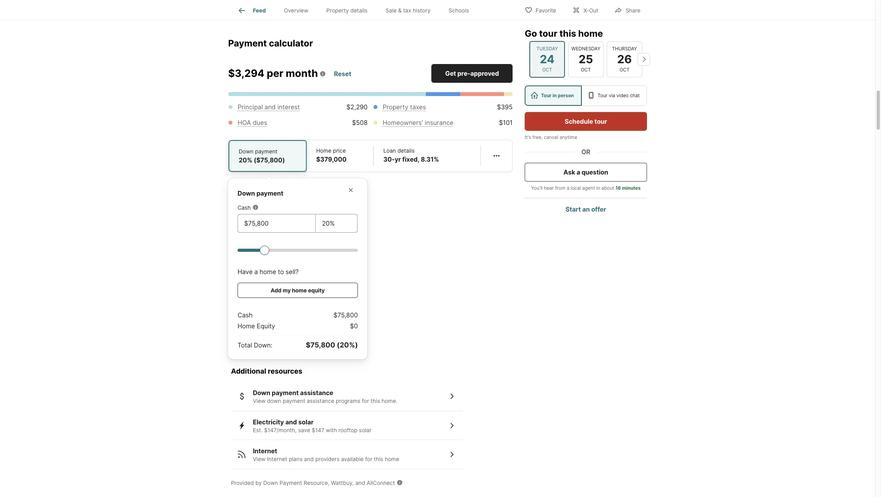 Task type: describe. For each thing, give the bounding box(es) containing it.
about
[[601, 185, 614, 191]]

x-out button
[[566, 2, 605, 18]]

payment for down payment
[[257, 189, 283, 197]]

interest
[[277, 103, 300, 111]]

$147/month,
[[264, 427, 297, 434]]

electricity
[[253, 418, 284, 426]]

$75,800 for $75,800
[[334, 311, 358, 319]]

$101
[[499, 119, 513, 126]]

agent
[[582, 185, 595, 191]]

for inside internet view internet plans and providers available for this home
[[365, 456, 372, 463]]

per
[[267, 67, 283, 79]]

add my home equity button
[[238, 283, 358, 298]]

save
[[298, 427, 310, 434]]

details for property details
[[350, 7, 368, 14]]

for inside down payment assistance view down payment assistance programs for this home.
[[362, 398, 369, 405]]

1 horizontal spatial a
[[567, 185, 569, 191]]

have
[[238, 268, 253, 276]]

question
[[582, 168, 608, 176]]

offer
[[591, 206, 606, 213]]

rooftop
[[338, 427, 357, 434]]

and inside internet view internet plans and providers available for this home
[[304, 456, 314, 463]]

down:
[[254, 341, 272, 349]]

24
[[540, 52, 555, 66]]

it's
[[525, 134, 531, 140]]

video
[[617, 93, 629, 98]]

1 horizontal spatial payment
[[280, 480, 302, 486]]

tour for schedule
[[595, 118, 607, 125]]

hoa
[[238, 119, 251, 126]]

principal
[[238, 103, 263, 111]]

schedule
[[565, 118, 593, 125]]

from
[[555, 185, 565, 191]]

down for down payment
[[238, 189, 255, 197]]

0 vertical spatial assistance
[[300, 389, 333, 397]]

add my home equity
[[271, 287, 325, 294]]

get
[[445, 69, 456, 77]]

resource,
[[304, 480, 329, 486]]

equity
[[308, 287, 325, 294]]

free,
[[532, 134, 543, 140]]

overview
[[284, 7, 308, 14]]

favorite button
[[518, 2, 563, 18]]

provided by down payment resource, wattbuy, and allconnect
[[231, 480, 395, 486]]

$3,294 per month
[[228, 67, 318, 79]]

a for ask a question
[[577, 168, 580, 176]]

approved
[[470, 69, 499, 77]]

1 vertical spatial internet
[[267, 456, 287, 463]]

in inside option
[[553, 93, 557, 98]]

loan
[[383, 147, 396, 154]]

ask
[[564, 168, 575, 176]]

allconnect
[[367, 480, 395, 486]]

view inside internet view internet plans and providers available for this home
[[253, 456, 265, 463]]

1 horizontal spatial in
[[596, 185, 600, 191]]

principal and interest link
[[238, 103, 300, 111]]

add
[[271, 287, 281, 294]]

my
[[283, 287, 291, 294]]

or
[[581, 148, 590, 156]]

est.
[[253, 427, 262, 434]]

loan details 30-yr fixed, 8.31%
[[383, 147, 439, 163]]

favorite
[[536, 7, 556, 13]]

available
[[341, 456, 364, 463]]

$0
[[350, 322, 358, 330]]

hear
[[544, 185, 554, 191]]

$75,800 (20%) tooltip
[[228, 172, 513, 359]]

hoa dues
[[238, 119, 267, 126]]

oct for 26
[[620, 67, 630, 73]]

month
[[286, 67, 318, 79]]

25
[[579, 52, 593, 66]]

person
[[558, 93, 574, 98]]

home inside button
[[292, 287, 307, 294]]

0 vertical spatial internet
[[253, 447, 277, 455]]

tour in person option
[[525, 86, 582, 106]]

reset button
[[334, 67, 352, 81]]

$75,800 for $75,800 (20%)
[[306, 341, 335, 349]]

thursday 26 oct
[[612, 46, 637, 73]]

1 cash from the top
[[238, 204, 251, 211]]

this inside down payment assistance view down payment assistance programs for this home.
[[371, 398, 380, 405]]

principal and interest
[[238, 103, 300, 111]]

thursday
[[612, 46, 637, 51]]

details for loan details 30-yr fixed, 8.31%
[[398, 147, 415, 154]]

sale
[[386, 7, 397, 14]]

cancel
[[544, 134, 558, 140]]

tour for tour via video chat
[[598, 93, 608, 98]]

8.31%
[[421, 155, 439, 163]]

internet view internet plans and providers available for this home
[[253, 447, 399, 463]]

schools tab
[[440, 1, 478, 20]]

dues
[[253, 119, 267, 126]]

$147
[[312, 427, 324, 434]]

down for down payment 20% ($75,800)
[[239, 148, 253, 155]]

feed
[[253, 7, 266, 14]]

anytime
[[560, 134, 577, 140]]

an
[[582, 206, 590, 213]]

price
[[333, 147, 346, 154]]

$508
[[352, 119, 368, 126]]

16
[[616, 185, 621, 191]]

share button
[[608, 2, 647, 18]]

payment right down at the bottom left
[[283, 398, 305, 405]]

26
[[617, 52, 632, 66]]

to
[[278, 268, 284, 276]]

schedule tour
[[565, 118, 607, 125]]

you'll hear from a local agent in about 16 minutes
[[531, 185, 641, 191]]

by
[[255, 480, 262, 486]]

and left interest
[[265, 103, 276, 111]]

fixed,
[[402, 155, 419, 163]]

schedule tour button
[[525, 112, 647, 131]]

provided
[[231, 480, 254, 486]]

property for property details
[[326, 7, 349, 14]]

30-
[[383, 155, 395, 163]]

start
[[566, 206, 581, 213]]

(20%)
[[337, 341, 358, 349]]

$379,000
[[316, 155, 347, 163]]

payment for down payment assistance view down payment assistance programs for this home.
[[272, 389, 299, 397]]

home for home equity
[[238, 322, 255, 330]]



Task type: vqa. For each thing, say whether or not it's contained in the screenshot.


Task type: locate. For each thing, give the bounding box(es) containing it.
solar right rooftop
[[359, 427, 372, 434]]

this inside internet view internet plans and providers available for this home
[[374, 456, 383, 463]]

view inside down payment assistance view down payment assistance programs for this home.
[[253, 398, 265, 405]]

this up wednesday
[[559, 28, 576, 39]]

0 horizontal spatial property
[[326, 7, 349, 14]]

get pre-approved button
[[431, 64, 513, 83]]

0 vertical spatial for
[[362, 398, 369, 405]]

and inside electricity and solar est. $147/month, save                  $147 with rooftop solar
[[285, 418, 297, 426]]

down right by
[[263, 480, 278, 486]]

1 oct from the left
[[542, 67, 552, 73]]

1 vertical spatial solar
[[359, 427, 372, 434]]

0 vertical spatial view
[[253, 398, 265, 405]]

internet down est.
[[253, 447, 277, 455]]

down down 20%
[[238, 189, 255, 197]]

a inside $75,800 (20%) tooltip
[[254, 268, 258, 276]]

payment down ($75,800)
[[257, 189, 283, 197]]

details up fixed,
[[398, 147, 415, 154]]

tab list
[[228, 0, 484, 20]]

for right available
[[365, 456, 372, 463]]

tuesday
[[536, 46, 558, 51]]

property inside the "property details" tab
[[326, 7, 349, 14]]

1 vertical spatial details
[[398, 147, 415, 154]]

down payment assistance view down payment assistance programs for this home.
[[253, 389, 398, 405]]

a for have a home to sell?
[[254, 268, 258, 276]]

Down Payment Slider range field
[[238, 245, 358, 255]]

tour for go
[[539, 28, 557, 39]]

share
[[626, 7, 640, 13]]

view
[[253, 398, 265, 405], [253, 456, 265, 463]]

payment down plans
[[280, 480, 302, 486]]

0 horizontal spatial home
[[238, 322, 255, 330]]

tour via video chat option
[[582, 86, 647, 106]]

1 vertical spatial a
[[567, 185, 569, 191]]

wattbuy,
[[331, 480, 354, 486]]

list box
[[525, 86, 647, 106]]

electricity and solar est. $147/month, save                  $147 with rooftop solar
[[253, 418, 372, 434]]

you'll
[[531, 185, 543, 191]]

2 cash from the top
[[238, 311, 253, 319]]

total
[[238, 341, 252, 349]]

property for property taxes
[[383, 103, 408, 111]]

history
[[413, 7, 431, 14]]

this left home.
[[371, 398, 380, 405]]

oct down the 25
[[581, 67, 591, 73]]

1 vertical spatial view
[[253, 456, 265, 463]]

payment up ($75,800)
[[255, 148, 278, 155]]

internet left plans
[[267, 456, 287, 463]]

details left sale
[[350, 7, 368, 14]]

and
[[265, 103, 276, 111], [285, 418, 297, 426], [304, 456, 314, 463], [355, 480, 365, 486]]

tab list containing feed
[[228, 0, 484, 20]]

and right plans
[[304, 456, 314, 463]]

chat
[[630, 93, 640, 98]]

payment inside $75,800 (20%) tooltip
[[257, 189, 283, 197]]

home equity
[[238, 322, 275, 330]]

this
[[559, 28, 576, 39], [371, 398, 380, 405], [374, 456, 383, 463]]

payment up '$3,294'
[[228, 38, 267, 49]]

a
[[577, 168, 580, 176], [567, 185, 569, 191], [254, 268, 258, 276]]

tour left 'person'
[[541, 93, 552, 98]]

1 vertical spatial for
[[365, 456, 372, 463]]

sale & tax history tab
[[377, 1, 440, 20]]

wednesday
[[571, 46, 600, 51]]

hoa dues link
[[238, 119, 267, 126]]

down
[[239, 148, 253, 155], [238, 189, 255, 197], [253, 389, 270, 397], [263, 480, 278, 486]]

home up the allconnect
[[385, 456, 399, 463]]

additional resources
[[231, 367, 302, 375]]

minutes
[[622, 185, 641, 191]]

oct
[[542, 67, 552, 73], [581, 67, 591, 73], [620, 67, 630, 73]]

0 horizontal spatial details
[[350, 7, 368, 14]]

property taxes link
[[383, 103, 426, 111]]

view left down at the bottom left
[[253, 398, 265, 405]]

1 horizontal spatial solar
[[359, 427, 372, 434]]

start an offer link
[[566, 206, 606, 213]]

$3,294
[[228, 67, 264, 79]]

down inside the 'down payment 20% ($75,800)'
[[239, 148, 253, 155]]

2 horizontal spatial oct
[[620, 67, 630, 73]]

home for home price $379,000
[[316, 147, 331, 154]]

homeowners' insurance link
[[383, 119, 454, 126]]

tour via video chat
[[598, 93, 640, 98]]

home
[[578, 28, 603, 39], [260, 268, 276, 276], [292, 287, 307, 294], [385, 456, 399, 463]]

via
[[609, 93, 615, 98]]

1 horizontal spatial tour
[[595, 118, 607, 125]]

down up down at the bottom left
[[253, 389, 270, 397]]

2 view from the top
[[253, 456, 265, 463]]

0 vertical spatial in
[[553, 93, 557, 98]]

1 vertical spatial payment
[[280, 480, 302, 486]]

$75,800 left (20%)
[[306, 341, 335, 349]]

programs
[[336, 398, 360, 405]]

0 horizontal spatial oct
[[542, 67, 552, 73]]

2 oct from the left
[[581, 67, 591, 73]]

home right my
[[292, 287, 307, 294]]

1 tour from the left
[[541, 93, 552, 98]]

taxes
[[410, 103, 426, 111]]

solar
[[298, 418, 314, 426], [359, 427, 372, 434]]

payment inside the 'down payment 20% ($75,800)'
[[255, 148, 278, 155]]

go tour this home
[[525, 28, 603, 39]]

this up the allconnect
[[374, 456, 383, 463]]

1 vertical spatial $75,800
[[306, 341, 335, 349]]

in left 'person'
[[553, 93, 557, 98]]

a inside button
[[577, 168, 580, 176]]

0 vertical spatial this
[[559, 28, 576, 39]]

overview tab
[[275, 1, 317, 20]]

for
[[362, 398, 369, 405], [365, 456, 372, 463]]

get pre-approved
[[445, 69, 499, 77]]

tour right schedule
[[595, 118, 607, 125]]

a right have
[[254, 268, 258, 276]]

wednesday 25 oct
[[571, 46, 600, 73]]

ask a question button
[[525, 163, 647, 182]]

next image
[[638, 53, 650, 66]]

a right the ask
[[577, 168, 580, 176]]

property details tab
[[317, 1, 377, 20]]

1 horizontal spatial property
[[383, 103, 408, 111]]

home.
[[382, 398, 398, 405]]

0 vertical spatial details
[[350, 7, 368, 14]]

view up by
[[253, 456, 265, 463]]

1 vertical spatial assistance
[[307, 398, 334, 405]]

home left "to"
[[260, 268, 276, 276]]

and right wattbuy,
[[355, 480, 365, 486]]

pre-
[[457, 69, 470, 77]]

1 view from the top
[[253, 398, 265, 405]]

equity
[[257, 322, 275, 330]]

&
[[398, 7, 402, 14]]

details inside tab
[[350, 7, 368, 14]]

oct inside wednesday 25 oct
[[581, 67, 591, 73]]

property taxes
[[383, 103, 426, 111]]

$395
[[497, 103, 513, 111]]

0 vertical spatial $75,800
[[334, 311, 358, 319]]

1 vertical spatial this
[[371, 398, 380, 405]]

home
[[316, 147, 331, 154], [238, 322, 255, 330]]

have a home to sell?
[[238, 268, 299, 276]]

down payment
[[238, 189, 283, 197]]

it's free, cancel anytime
[[525, 134, 577, 140]]

payment for down payment 20% ($75,800)
[[255, 148, 278, 155]]

property details
[[326, 7, 368, 14]]

1 vertical spatial property
[[383, 103, 408, 111]]

payment
[[228, 38, 267, 49], [280, 480, 302, 486]]

0 vertical spatial solar
[[298, 418, 314, 426]]

0 horizontal spatial in
[[553, 93, 557, 98]]

with
[[326, 427, 337, 434]]

cash up home equity
[[238, 311, 253, 319]]

1 horizontal spatial tour
[[598, 93, 608, 98]]

0 vertical spatial home
[[316, 147, 331, 154]]

tour up 'tuesday'
[[539, 28, 557, 39]]

2 vertical spatial this
[[374, 456, 383, 463]]

down up 20%
[[239, 148, 253, 155]]

and up $147/month, on the bottom left of the page
[[285, 418, 297, 426]]

0 vertical spatial payment
[[228, 38, 267, 49]]

in right agent
[[596, 185, 600, 191]]

cash
[[238, 204, 251, 211], [238, 311, 253, 319]]

for right programs
[[362, 398, 369, 405]]

0 vertical spatial tour
[[539, 28, 557, 39]]

home inside $75,800 (20%) tooltip
[[238, 322, 255, 330]]

down inside $75,800 (20%) tooltip
[[238, 189, 255, 197]]

list box containing tour in person
[[525, 86, 647, 106]]

oct down 24
[[542, 67, 552, 73]]

tour
[[541, 93, 552, 98], [598, 93, 608, 98]]

additional
[[231, 367, 266, 375]]

tuesday 24 oct
[[536, 46, 558, 73]]

0 horizontal spatial solar
[[298, 418, 314, 426]]

2 horizontal spatial a
[[577, 168, 580, 176]]

a right from
[[567, 185, 569, 191]]

property
[[326, 7, 349, 14], [383, 103, 408, 111]]

payment calculator
[[228, 38, 313, 49]]

1 vertical spatial in
[[596, 185, 600, 191]]

homeowners' insurance
[[383, 119, 454, 126]]

0 horizontal spatial tour
[[541, 93, 552, 98]]

start an offer
[[566, 206, 606, 213]]

down
[[267, 398, 281, 405]]

down inside down payment assistance view down payment assistance programs for this home.
[[253, 389, 270, 397]]

1 horizontal spatial details
[[398, 147, 415, 154]]

oct for 24
[[542, 67, 552, 73]]

oct for 25
[[581, 67, 591, 73]]

payment up down at the bottom left
[[272, 389, 299, 397]]

home up $379,000 at the left top
[[316, 147, 331, 154]]

oct down 26
[[620, 67, 630, 73]]

home up total
[[238, 322, 255, 330]]

feed link
[[237, 6, 266, 15]]

None text field
[[244, 219, 309, 228], [322, 219, 351, 228], [244, 219, 309, 228], [322, 219, 351, 228]]

tour
[[539, 28, 557, 39], [595, 118, 607, 125]]

1 vertical spatial tour
[[595, 118, 607, 125]]

2 vertical spatial a
[[254, 268, 258, 276]]

solar up 'save' on the bottom of the page
[[298, 418, 314, 426]]

0 vertical spatial property
[[326, 7, 349, 14]]

None button
[[529, 41, 565, 78], [568, 41, 604, 77], [607, 41, 642, 77], [529, 41, 565, 78], [568, 41, 604, 77], [607, 41, 642, 77]]

down for down payment assistance view down payment assistance programs for this home.
[[253, 389, 270, 397]]

1 vertical spatial cash
[[238, 311, 253, 319]]

ask a question
[[564, 168, 608, 176]]

$75,800
[[334, 311, 358, 319], [306, 341, 335, 349]]

0 horizontal spatial payment
[[228, 38, 267, 49]]

tour left 'via' on the right top of page
[[598, 93, 608, 98]]

2 tour from the left
[[598, 93, 608, 98]]

home price $379,000
[[316, 147, 347, 163]]

x-
[[584, 7, 589, 13]]

sale & tax history
[[386, 7, 431, 14]]

0 horizontal spatial a
[[254, 268, 258, 276]]

cash down the down payment
[[238, 204, 251, 211]]

home inside 'home price $379,000'
[[316, 147, 331, 154]]

tour in person
[[541, 93, 574, 98]]

3 oct from the left
[[620, 67, 630, 73]]

home inside internet view internet plans and providers available for this home
[[385, 456, 399, 463]]

0 horizontal spatial tour
[[539, 28, 557, 39]]

resources
[[268, 367, 302, 375]]

1 horizontal spatial oct
[[581, 67, 591, 73]]

home up wednesday
[[578, 28, 603, 39]]

oct inside 'thursday 26 oct'
[[620, 67, 630, 73]]

1 horizontal spatial home
[[316, 147, 331, 154]]

0 vertical spatial cash
[[238, 204, 251, 211]]

tour inside button
[[595, 118, 607, 125]]

oct inside tuesday 24 oct
[[542, 67, 552, 73]]

details inside loan details 30-yr fixed, 8.31%
[[398, 147, 415, 154]]

1 vertical spatial home
[[238, 322, 255, 330]]

20%
[[239, 156, 252, 164]]

yr
[[395, 155, 401, 163]]

$75,800 up $0
[[334, 311, 358, 319]]

total down:
[[238, 341, 272, 349]]

0 vertical spatial a
[[577, 168, 580, 176]]

tour for tour in person
[[541, 93, 552, 98]]



